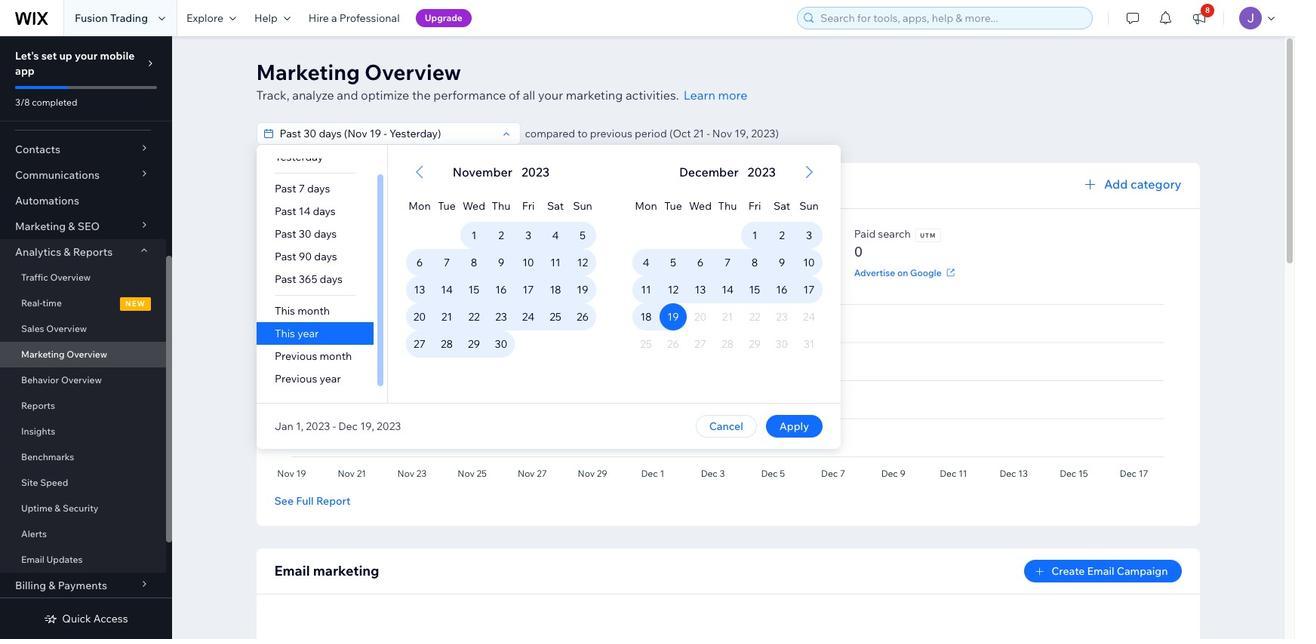 Task type: vqa. For each thing, say whether or not it's contained in the screenshot.


Task type: locate. For each thing, give the bounding box(es) containing it.
search up past 90 days
[[316, 227, 349, 241]]

1 horizontal spatial 19
[[667, 310, 679, 324]]

10
[[522, 256, 534, 270], [803, 256, 815, 270]]

paid
[[709, 227, 731, 241], [854, 227, 876, 241]]

previous down previous month
[[274, 372, 317, 386]]

1 horizontal spatial on
[[898, 267, 909, 278]]

wed for 8
[[463, 199, 485, 213]]

email down "see" at the left of page
[[274, 563, 310, 580]]

5 up tuesday, december 19, 2023 cell
[[670, 256, 676, 270]]

marketing inside marketing overview track, analyze and optimize the performance of all your marketing activities. learn more
[[256, 59, 360, 85]]

2 mon from the left
[[635, 199, 657, 213]]

nov
[[713, 127, 733, 140]]

a for social
[[450, 267, 455, 278]]

thu up paid social
[[718, 199, 737, 213]]

1 vertical spatial this
[[274, 327, 295, 341]]

mon tue wed thu down december
[[635, 199, 737, 213]]

1 grid from the left
[[388, 145, 614, 403]]

thu
[[492, 199, 510, 213], [718, 199, 737, 213]]

days for past 365 days
[[319, 273, 342, 286]]

marketing inside popup button
[[15, 220, 66, 233]]

0 horizontal spatial mon tue wed thu
[[408, 199, 510, 213]]

create email campaign
[[1052, 565, 1168, 578]]

paid search
[[854, 227, 911, 241]]

fri for 8
[[748, 199, 761, 213]]

reports
[[73, 245, 113, 259], [21, 400, 55, 412]]

8 inside "button"
[[1206, 5, 1211, 15]]

row
[[406, 186, 596, 222], [632, 186, 823, 222], [406, 222, 596, 249], [632, 222, 823, 249], [406, 249, 596, 276], [632, 249, 823, 276], [406, 276, 596, 304], [632, 276, 823, 304], [406, 304, 596, 331], [632, 304, 823, 331], [406, 331, 596, 358], [632, 331, 823, 358], [406, 358, 596, 385]]

see full report button
[[274, 495, 351, 508]]

1 horizontal spatial reports
[[73, 245, 113, 259]]

& down marketing & seo on the left
[[64, 245, 71, 259]]

sat for 9
[[774, 199, 790, 213]]

mon tue wed thu for 7
[[408, 199, 510, 213]]

1
[[471, 229, 476, 242], [752, 229, 757, 242]]

15
[[468, 283, 479, 297], [749, 283, 760, 297]]

2023
[[521, 165, 550, 180], [748, 165, 776, 180], [306, 420, 330, 433], [376, 420, 401, 433]]

0 horizontal spatial utm
[[771, 232, 787, 239]]

marketing up analyze
[[256, 59, 360, 85]]

1 horizontal spatial 11
[[641, 283, 651, 297]]

overview inside 'link'
[[50, 272, 91, 283]]

full
[[296, 495, 314, 508]]

0 horizontal spatial thu
[[492, 199, 510, 213]]

3
[[525, 229, 531, 242], [806, 229, 812, 242]]

create
[[419, 267, 448, 278], [564, 267, 593, 278], [1052, 565, 1085, 578]]

seo for marketing & seo
[[78, 220, 100, 233]]

search up advertise on google
[[878, 227, 911, 241]]

90
[[298, 250, 312, 264]]

traffic
[[21, 272, 48, 283]]

create down organic social 0
[[419, 267, 448, 278]]

30 down past 14 days at the top left
[[298, 227, 311, 241]]

1 3 from the left
[[525, 229, 531, 242]]

traffic overview link
[[0, 265, 166, 291]]

1 paid from the left
[[709, 227, 731, 241]]

1 horizontal spatial 16
[[776, 283, 788, 297]]

6 right campaign
[[697, 256, 704, 270]]

0 horizontal spatial paid
[[709, 227, 731, 241]]

1 horizontal spatial 2
[[779, 229, 785, 242]]

more
[[718, 88, 748, 103]]

past up past 14 days at the top left
[[274, 182, 296, 196]]

1 on from the left
[[753, 267, 764, 278]]

0 horizontal spatial 3
[[525, 229, 531, 242]]

0 horizontal spatial 21
[[441, 310, 452, 324]]

0 horizontal spatial tue
[[438, 199, 456, 213]]

8
[[1206, 5, 1211, 15], [471, 256, 477, 270], [751, 256, 758, 270]]

1 vertical spatial seo
[[329, 267, 348, 278]]

quick access button
[[44, 612, 128, 626]]

row containing 27
[[406, 331, 596, 358]]

alert down nov
[[675, 163, 780, 181]]

2 alert from the left
[[675, 163, 780, 181]]

1 sat from the left
[[547, 199, 564, 213]]

grid containing november
[[388, 145, 614, 403]]

1 vertical spatial previous
[[274, 372, 317, 386]]

0 horizontal spatial sun
[[573, 199, 592, 213]]

overview down sales overview link
[[67, 349, 107, 360]]

1 horizontal spatial wed
[[689, 199, 712, 213]]

None field
[[275, 123, 497, 144]]

advertise for social
[[709, 267, 751, 278]]

1 9 from the left
[[498, 256, 504, 270]]

19 up 26
[[577, 283, 588, 297]]

year for previous year
[[319, 372, 341, 386]]

0 horizontal spatial -
[[332, 420, 336, 433]]

analyze
[[292, 88, 334, 103]]

1 0 from the left
[[274, 243, 283, 261]]

past for past 14 days
[[274, 205, 296, 218]]

category right traffic
[[384, 178, 436, 193]]

0 vertical spatial month
[[297, 304, 330, 318]]

1 horizontal spatial 15
[[749, 283, 760, 297]]

19 down campaign
[[667, 310, 679, 324]]

1 horizontal spatial tue
[[664, 199, 682, 213]]

14 down create a social post
[[441, 283, 453, 297]]

0 horizontal spatial alert
[[448, 163, 554, 181]]

1 tue from the left
[[438, 199, 456, 213]]

0 horizontal spatial 10
[[522, 256, 534, 270]]

6 up 20
[[416, 256, 423, 270]]

1 horizontal spatial organic
[[419, 227, 459, 241]]

1 utm from the left
[[771, 232, 787, 239]]

2 previous from the top
[[274, 372, 317, 386]]

apply button
[[766, 415, 823, 438]]

5 inside row
[[670, 256, 676, 270]]

alerts
[[21, 529, 47, 540]]

year for this year
[[297, 327, 319, 341]]

0 inside organic social 0
[[419, 243, 428, 261]]

mon for 4
[[635, 199, 657, 213]]

2 mon tue wed thu from the left
[[635, 199, 737, 213]]

past down past 14 days at the top left
[[274, 227, 296, 241]]

0 horizontal spatial create
[[419, 267, 448, 278]]

email left campaign
[[1088, 565, 1115, 578]]

on down paid social
[[753, 267, 764, 278]]

days for past 7 days
[[307, 182, 330, 196]]

26
[[576, 310, 589, 324]]

14 down advertise on social media
[[722, 283, 733, 297]]

3/8
[[15, 97, 30, 108]]

1 horizontal spatial 5
[[670, 256, 676, 270]]

11 left an
[[550, 256, 560, 270]]

organic inside organic social 0
[[419, 227, 459, 241]]

0 horizontal spatial advertise
[[709, 267, 751, 278]]

1 organic from the left
[[274, 227, 314, 241]]

3 for 11
[[525, 229, 531, 242]]

all
[[523, 88, 536, 103]]

create a social post
[[419, 267, 503, 278]]

2 this from the top
[[274, 327, 295, 341]]

1 horizontal spatial fri
[[748, 199, 761, 213]]

1 vertical spatial 4
[[643, 256, 649, 270]]

days for past 30 days
[[314, 227, 337, 241]]

0 vertical spatial your
[[75, 49, 98, 63]]

18 left tuesday, december 19, 2023 cell
[[640, 310, 652, 324]]

2 search from the left
[[878, 227, 911, 241]]

media
[[792, 267, 819, 278]]

mon tue wed thu for 5
[[635, 199, 737, 213]]

7
[[298, 182, 305, 196], [444, 256, 450, 270], [724, 256, 731, 270]]

1 vertical spatial 12
[[668, 283, 679, 297]]

your right all
[[538, 88, 563, 103]]

utm for paid search
[[921, 232, 937, 239]]

0 horizontal spatial 15
[[468, 283, 479, 297]]

1 past from the top
[[274, 182, 296, 196]]

0 horizontal spatial wed
[[463, 199, 485, 213]]

social left post
[[457, 267, 482, 278]]

1 horizontal spatial 1
[[752, 229, 757, 242]]

0 horizontal spatial 8
[[471, 256, 477, 270]]

2 horizontal spatial 8
[[1206, 5, 1211, 15]]

behavior
[[21, 375, 59, 386]]

this up this year
[[274, 304, 295, 318]]

1 vertical spatial marketing
[[15, 220, 66, 233]]

1 horizontal spatial 12
[[668, 283, 679, 297]]

5 past from the top
[[274, 273, 296, 286]]

21 inside row
[[441, 310, 452, 324]]

2 sun from the left
[[799, 199, 819, 213]]

utm up advertise on social media link
[[771, 232, 787, 239]]

2
[[498, 229, 504, 242], [779, 229, 785, 242]]

benchmarks link
[[0, 445, 166, 470]]

0 horizontal spatial 16
[[495, 283, 507, 297]]

create an email campaign
[[564, 267, 675, 278]]

1 1 from the left
[[471, 229, 476, 242]]

2 3 from the left
[[806, 229, 812, 242]]

0 horizontal spatial reports
[[21, 400, 55, 412]]

this down this month
[[274, 327, 295, 341]]

month for this month
[[297, 304, 330, 318]]

analytics & reports
[[15, 245, 113, 259]]

2 sat from the left
[[774, 199, 790, 213]]

12 left an
[[577, 256, 588, 270]]

list box
[[256, 146, 387, 390]]

0 vertical spatial previous
[[274, 350, 317, 363]]

create left campaign
[[1052, 565, 1085, 578]]

marketing inside marketing overview track, analyze and optimize the performance of all your marketing activities. learn more
[[566, 88, 623, 103]]

0 horizontal spatial 19,
[[360, 420, 374, 433]]

1 horizontal spatial sat
[[774, 199, 790, 213]]

3 up media
[[806, 229, 812, 242]]

add
[[1105, 177, 1128, 192]]

2 advertise from the left
[[854, 267, 896, 278]]

15 down advertise on social media
[[749, 283, 760, 297]]

marketing up to
[[566, 88, 623, 103]]

paid for paid social
[[709, 227, 731, 241]]

11
[[550, 256, 560, 270], [641, 283, 651, 297]]

overview
[[365, 59, 461, 85], [50, 272, 91, 283], [46, 323, 87, 335], [67, 349, 107, 360], [61, 375, 102, 386]]

previous
[[590, 127, 633, 140]]

0 horizontal spatial 1
[[471, 229, 476, 242]]

1 mon tue wed thu from the left
[[408, 199, 510, 213]]

6
[[416, 256, 423, 270], [697, 256, 704, 270]]

21 right (oct
[[694, 127, 705, 140]]

2 16 from the left
[[776, 283, 788, 297]]

advertise down paid social
[[709, 267, 751, 278]]

create email campaign button
[[1025, 560, 1182, 583]]

alert containing december
[[675, 163, 780, 181]]

sessions by traffic category
[[274, 178, 436, 193]]

alert
[[448, 163, 554, 181], [675, 163, 780, 181]]

on for paid social
[[753, 267, 764, 278]]

advertise down paid search
[[854, 267, 896, 278]]

grid
[[388, 145, 614, 403], [614, 145, 841, 403]]

organic up create a social post
[[419, 227, 459, 241]]

speed
[[40, 477, 68, 489]]

4 inside row
[[643, 256, 649, 270]]

row group for grid containing december
[[614, 222, 841, 403]]

0 horizontal spatial fri
[[522, 199, 535, 213]]

wed down november
[[463, 199, 485, 213]]

email marketing down the report
[[274, 563, 380, 580]]

1 row group from the left
[[388, 222, 614, 403]]

this month
[[274, 304, 330, 318]]

list box containing yesterday
[[256, 146, 387, 390]]

1 horizontal spatial -
[[707, 127, 710, 140]]

wed for 6
[[689, 199, 712, 213]]

past for past 7 days
[[274, 182, 296, 196]]

2 13 from the left
[[695, 283, 706, 297]]

5 up create an email campaign
[[580, 229, 586, 242]]

1 vertical spatial 19
[[667, 310, 679, 324]]

marketing & seo
[[15, 220, 100, 233]]

1 horizontal spatial 18
[[640, 310, 652, 324]]

4 0 from the left
[[854, 243, 863, 261]]

2 wed from the left
[[689, 199, 712, 213]]

previous down this year
[[274, 350, 317, 363]]

search inside organic search 0
[[316, 227, 349, 241]]

1 horizontal spatial 3
[[806, 229, 812, 242]]

1 up create a social post link
[[471, 229, 476, 242]]

1 horizontal spatial 10
[[803, 256, 815, 270]]

marketing up "email"
[[594, 227, 644, 241]]

1 horizontal spatial a
[[450, 267, 455, 278]]

access
[[93, 612, 128, 626]]

Search for tools, apps, help & more... field
[[816, 8, 1088, 29]]

row group
[[388, 222, 614, 403], [614, 222, 841, 403]]

16 down post
[[495, 283, 507, 297]]

on left google
[[898, 267, 909, 278]]

marketing overview
[[21, 349, 107, 360]]

marketing overview track, analyze and optimize the performance of all your marketing activities. learn more
[[256, 59, 748, 103]]

see
[[274, 495, 294, 508]]

17 down media
[[803, 283, 815, 297]]

0 down paid social
[[709, 243, 718, 261]]

11 down campaign
[[641, 283, 651, 297]]

0 vertical spatial -
[[707, 127, 710, 140]]

2 vertical spatial marketing
[[21, 349, 65, 360]]

1 horizontal spatial email marketing
[[564, 227, 644, 241]]

19 inside tuesday, december 19, 2023 cell
[[667, 310, 679, 324]]

email marketing up an
[[564, 227, 644, 241]]

seo for manage site seo
[[329, 267, 348, 278]]

wed down december
[[689, 199, 712, 213]]

& inside 'dropdown button'
[[49, 579, 55, 593]]

0 horizontal spatial your
[[75, 49, 98, 63]]

2 grid from the left
[[614, 145, 841, 403]]

1 horizontal spatial thu
[[718, 199, 737, 213]]

email updates link
[[0, 547, 166, 573]]

year down previous month
[[319, 372, 341, 386]]

2 organic from the left
[[419, 227, 459, 241]]

utm up google
[[921, 232, 937, 239]]

2 past from the top
[[274, 205, 296, 218]]

google
[[911, 267, 942, 278]]

overview inside marketing overview track, analyze and optimize the performance of all your marketing activities. learn more
[[365, 59, 461, 85]]

sun up media
[[799, 199, 819, 213]]

email down "alerts" on the bottom
[[21, 554, 44, 566]]

1 fri from the left
[[522, 199, 535, 213]]

seo inside popup button
[[78, 220, 100, 233]]

past down past 7 days
[[274, 205, 296, 218]]

3 0 from the left
[[709, 243, 718, 261]]

thu down november
[[492, 199, 510, 213]]

0 vertical spatial 5
[[580, 229, 586, 242]]

1 alert from the left
[[448, 163, 554, 181]]

1 vertical spatial month
[[319, 350, 352, 363]]

overview for marketing overview track, analyze and optimize the performance of all your marketing activities. learn more
[[365, 59, 461, 85]]

1 mon from the left
[[408, 199, 431, 213]]

0 horizontal spatial 30
[[298, 227, 311, 241]]

30 right 29
[[495, 338, 507, 351]]

3 for 9
[[806, 229, 812, 242]]

& for billing
[[49, 579, 55, 593]]

updates
[[47, 554, 83, 566]]

a down organic social 0
[[450, 267, 455, 278]]

4 past from the top
[[274, 250, 296, 264]]

1 thu from the left
[[492, 199, 510, 213]]

0 vertical spatial 19,
[[735, 127, 749, 140]]

- left the "dec"
[[332, 420, 336, 433]]

performance
[[434, 88, 506, 103]]

1 horizontal spatial 17
[[803, 283, 815, 297]]

1 advertise from the left
[[709, 267, 751, 278]]

month
[[297, 304, 330, 318], [319, 350, 352, 363]]

2 up post
[[498, 229, 504, 242]]

1 wed from the left
[[463, 199, 485, 213]]

an
[[595, 267, 606, 278]]

0 horizontal spatial 17
[[523, 283, 534, 297]]

1 horizontal spatial 8
[[751, 256, 758, 270]]

0
[[274, 243, 283, 261], [419, 243, 428, 261], [709, 243, 718, 261], [854, 243, 863, 261]]

days up manage site seo link
[[314, 250, 337, 264]]

row containing 6
[[406, 249, 596, 276]]

category
[[1131, 177, 1182, 192], [384, 178, 436, 193]]

1 vertical spatial a
[[450, 267, 455, 278]]

tuesday, december 19, 2023 cell
[[660, 304, 687, 331]]

traffic overview
[[21, 272, 91, 283]]

(oct
[[670, 127, 691, 140]]

month up the previous year
[[319, 350, 352, 363]]

row containing 4
[[632, 249, 823, 276]]

9 left media
[[779, 256, 785, 270]]

sat down "compared"
[[547, 199, 564, 213]]

2 thu from the left
[[718, 199, 737, 213]]

previous for previous year
[[274, 372, 317, 386]]

past for past 365 days
[[274, 273, 296, 286]]

3 past from the top
[[274, 227, 296, 241]]

manage
[[274, 267, 309, 278]]

email
[[564, 227, 591, 241], [21, 554, 44, 566], [274, 563, 310, 580], [1088, 565, 1115, 578]]

search for organic search 0
[[316, 227, 349, 241]]

mon up campaign
[[635, 199, 657, 213]]

email inside email updates link
[[21, 554, 44, 566]]

tue down december
[[664, 199, 682, 213]]

create left an
[[564, 267, 593, 278]]

reports up insights
[[21, 400, 55, 412]]

2 up advertise on social media link
[[779, 229, 785, 242]]

marketing for marketing overview
[[21, 349, 65, 360]]

0 down paid search
[[854, 243, 863, 261]]

overview up the on the top of the page
[[365, 59, 461, 85]]

and
[[337, 88, 358, 103]]

1 vertical spatial 21
[[441, 310, 452, 324]]

0 horizontal spatial 7
[[298, 182, 305, 196]]

1 horizontal spatial 4
[[643, 256, 649, 270]]

previous
[[274, 350, 317, 363], [274, 372, 317, 386]]

2 for 10
[[498, 229, 504, 242]]

new
[[125, 299, 146, 309]]

& up analytics & reports
[[68, 220, 75, 233]]

5
[[580, 229, 586, 242], [670, 256, 676, 270]]

30 inside 'list box'
[[298, 227, 311, 241]]

2 utm from the left
[[921, 232, 937, 239]]

jan 1, 2023 - dec 19, 2023
[[274, 420, 401, 433]]

0 vertical spatial 4
[[552, 229, 559, 242]]

marketing
[[256, 59, 360, 85], [15, 220, 66, 233], [21, 349, 65, 360]]

7 up past 14 days at the top left
[[298, 182, 305, 196]]

social up create a social post link
[[461, 227, 489, 241]]

9 right organic social 0
[[498, 256, 504, 270]]

2 row group from the left
[[614, 222, 841, 403]]

0 horizontal spatial a
[[332, 11, 337, 25]]

advertise on google
[[854, 267, 942, 278]]

2 10 from the left
[[803, 256, 815, 270]]

0 horizontal spatial on
[[753, 267, 764, 278]]

alert containing november
[[448, 163, 554, 181]]

1 horizontal spatial mon tue wed thu
[[635, 199, 737, 213]]

2 tue from the left
[[664, 199, 682, 213]]

0 up manage
[[274, 243, 283, 261]]

1 13 from the left
[[414, 283, 425, 297]]

2023 right the "dec"
[[376, 420, 401, 433]]

paid social
[[709, 227, 762, 241]]

1 search from the left
[[316, 227, 349, 241]]

overview down 'marketing overview' link
[[61, 375, 102, 386]]

thu for 7
[[718, 199, 737, 213]]

13
[[414, 283, 425, 297], [695, 283, 706, 297]]

1 previous from the top
[[274, 350, 317, 363]]

21 left '22'
[[441, 310, 452, 324]]

0 vertical spatial seo
[[78, 220, 100, 233]]

-
[[707, 127, 710, 140], [332, 420, 336, 433]]

1 vertical spatial email marketing
[[274, 563, 380, 580]]

1 horizontal spatial mon
[[635, 199, 657, 213]]

1 17 from the left
[[523, 283, 534, 297]]

0 vertical spatial 12
[[577, 256, 588, 270]]

1 horizontal spatial 9
[[779, 256, 785, 270]]

1 15 from the left
[[468, 283, 479, 297]]

0 horizontal spatial organic
[[274, 227, 314, 241]]

0 vertical spatial 30
[[298, 227, 311, 241]]

2 2 from the left
[[779, 229, 785, 242]]

tue for 5
[[664, 199, 682, 213]]

behavior overview link
[[0, 368, 166, 393]]

behavior overview
[[21, 375, 102, 386]]

days down by
[[313, 205, 335, 218]]

search
[[316, 227, 349, 241], [878, 227, 911, 241]]

0 vertical spatial marketing
[[566, 88, 623, 103]]

create inside "button"
[[1052, 565, 1085, 578]]

0 vertical spatial reports
[[73, 245, 113, 259]]

organic inside organic search 0
[[274, 227, 314, 241]]

utm for paid social
[[771, 232, 787, 239]]

0 horizontal spatial 13
[[414, 283, 425, 297]]

tue up organic social 0
[[438, 199, 456, 213]]

12 down campaign
[[668, 283, 679, 297]]

days right 365 at the top left
[[319, 273, 342, 286]]

past 14 days
[[274, 205, 335, 218]]

your right up
[[75, 49, 98, 63]]

& right the billing
[[49, 579, 55, 593]]

0 horizontal spatial 11
[[550, 256, 560, 270]]

1 vertical spatial 18
[[640, 310, 652, 324]]

3 right organic social 0
[[525, 229, 531, 242]]

paid up advertise on google
[[854, 227, 876, 241]]

row group for grid containing november
[[388, 222, 614, 403]]

marketing up behavior
[[21, 349, 65, 360]]

0 horizontal spatial email marketing
[[274, 563, 380, 580]]

year up previous month
[[297, 327, 319, 341]]

2 fri from the left
[[748, 199, 761, 213]]

17 up 24
[[523, 283, 534, 297]]

0 horizontal spatial 6
[[416, 256, 423, 270]]

professional
[[340, 11, 400, 25]]

1 2 from the left
[[498, 229, 504, 242]]

2 on from the left
[[898, 267, 909, 278]]

19, right nov
[[735, 127, 749, 140]]

& for analytics
[[64, 245, 71, 259]]

row containing 18
[[632, 304, 823, 331]]

0 horizontal spatial search
[[316, 227, 349, 241]]

overview up marketing overview
[[46, 323, 87, 335]]

0 horizontal spatial 9
[[498, 256, 504, 270]]

1 sun from the left
[[573, 199, 592, 213]]

1 horizontal spatial 13
[[695, 283, 706, 297]]

0 horizontal spatial seo
[[78, 220, 100, 233]]

2 0 from the left
[[419, 243, 428, 261]]

overview for behavior overview
[[61, 375, 102, 386]]

this for this month
[[274, 304, 295, 318]]

2 1 from the left
[[752, 229, 757, 242]]

1 this from the top
[[274, 304, 295, 318]]

2 paid from the left
[[854, 227, 876, 241]]

sun down to
[[573, 199, 592, 213]]



Task type: describe. For each thing, give the bounding box(es) containing it.
marketing overview link
[[0, 342, 166, 368]]

benchmarks
[[21, 452, 74, 463]]

automations link
[[0, 188, 166, 214]]

jan
[[274, 420, 293, 433]]

social inside organic social 0
[[461, 227, 489, 241]]

december
[[679, 165, 739, 180]]

email up create an email campaign
[[564, 227, 591, 241]]

billing & payments button
[[0, 573, 166, 599]]

& for uptime
[[55, 503, 61, 514]]

email inside the create email campaign "button"
[[1088, 565, 1115, 578]]

2 9 from the left
[[779, 256, 785, 270]]

reports link
[[0, 393, 166, 419]]

row containing 11
[[632, 276, 823, 304]]

mobile
[[100, 49, 135, 63]]

create for create an email campaign
[[564, 267, 593, 278]]

previous for previous month
[[274, 350, 317, 363]]

marketing for marketing overview track, analyze and optimize the performance of all your marketing activities. learn more
[[256, 59, 360, 85]]

explore
[[187, 11, 223, 25]]

apply
[[779, 420, 809, 433]]

overview for traffic overview
[[50, 272, 91, 283]]

communications button
[[0, 162, 166, 188]]

uptime & security
[[21, 503, 99, 514]]

0 vertical spatial email marketing
[[564, 227, 644, 241]]

0 vertical spatial 11
[[550, 256, 560, 270]]

fri for 10
[[522, 199, 535, 213]]

sales overview link
[[0, 316, 166, 342]]

create an email campaign link
[[564, 266, 691, 279]]

sidebar element
[[0, 36, 172, 640]]

1 vertical spatial -
[[332, 420, 336, 433]]

organic social 0
[[419, 227, 489, 261]]

2 horizontal spatial 14
[[722, 283, 733, 297]]

help
[[254, 11, 278, 25]]

create for create email campaign
[[1052, 565, 1085, 578]]

2 vertical spatial marketing
[[313, 563, 380, 580]]

completed
[[32, 97, 77, 108]]

insights link
[[0, 419, 166, 445]]

0 inside organic search 0
[[274, 243, 283, 261]]

automations
[[15, 194, 79, 208]]

days for past 90 days
[[314, 250, 337, 264]]

2023 down "compared"
[[521, 165, 550, 180]]

contacts button
[[0, 137, 166, 162]]

site
[[311, 267, 327, 278]]

2 17 from the left
[[803, 283, 815, 297]]

sun for 10
[[799, 199, 819, 213]]

previous month
[[274, 350, 352, 363]]

1 vertical spatial marketing
[[594, 227, 644, 241]]

on for paid search
[[898, 267, 909, 278]]

to
[[578, 127, 588, 140]]

row containing 13
[[406, 276, 596, 304]]

a for professional
[[332, 11, 337, 25]]

22
[[468, 310, 480, 324]]

organic for organic social 0
[[419, 227, 459, 241]]

past for past 30 days
[[274, 227, 296, 241]]

compared
[[525, 127, 575, 140]]

let's
[[15, 49, 39, 63]]

advertise for search
[[854, 267, 896, 278]]

1 16 from the left
[[495, 283, 507, 297]]

0 horizontal spatial category
[[384, 178, 436, 193]]

let's set up your mobile app
[[15, 49, 135, 78]]

social up advertise on social media
[[733, 227, 762, 241]]

by
[[329, 178, 343, 193]]

learn
[[684, 88, 716, 103]]

your inside let's set up your mobile app
[[75, 49, 98, 63]]

2 15 from the left
[[749, 283, 760, 297]]

past 7 days
[[274, 182, 330, 196]]

trading
[[110, 11, 148, 25]]

paid for paid search
[[854, 227, 876, 241]]

30 inside row
[[495, 338, 507, 351]]

reports inside analytics & reports popup button
[[73, 245, 113, 259]]

set
[[41, 49, 57, 63]]

advertise on social media link
[[709, 266, 835, 279]]

create a social post link
[[419, 266, 519, 279]]

create for create a social post
[[419, 267, 448, 278]]

contacts
[[15, 143, 60, 156]]

hire
[[309, 11, 329, 25]]

2 horizontal spatial 7
[[724, 256, 731, 270]]

sales overview
[[21, 323, 87, 335]]

1 horizontal spatial 19,
[[735, 127, 749, 140]]

add category
[[1105, 177, 1182, 192]]

site speed link
[[0, 470, 166, 496]]

time
[[43, 298, 62, 309]]

0 horizontal spatial 4
[[552, 229, 559, 242]]

1 horizontal spatial 7
[[444, 256, 450, 270]]

yesterday
[[274, 150, 323, 164]]

activities.
[[626, 88, 679, 103]]

advertise on social media
[[709, 267, 819, 278]]

manage site seo
[[274, 267, 348, 278]]

thu for 9
[[492, 199, 510, 213]]

month for previous month
[[319, 350, 352, 363]]

1 horizontal spatial 21
[[694, 127, 705, 140]]

row containing 20
[[406, 304, 596, 331]]

days for past 14 days
[[313, 205, 335, 218]]

quick access
[[62, 612, 128, 626]]

up
[[59, 49, 72, 63]]

reports inside reports link
[[21, 400, 55, 412]]

0 horizontal spatial 5
[[580, 229, 586, 242]]

learn more link
[[684, 86, 748, 104]]

sun for 12
[[573, 199, 592, 213]]

billing
[[15, 579, 46, 593]]

2 6 from the left
[[697, 256, 704, 270]]

25
[[549, 310, 561, 324]]

this year
[[274, 327, 319, 341]]

track,
[[256, 88, 290, 103]]

1 for 7
[[752, 229, 757, 242]]

grid containing december
[[614, 145, 841, 403]]

manage site seo link
[[274, 266, 364, 279]]

0 horizontal spatial 12
[[577, 256, 588, 270]]

mon for 6
[[408, 199, 431, 213]]

2 for 8
[[779, 229, 785, 242]]

this for this year
[[274, 327, 295, 341]]

billing & payments
[[15, 579, 107, 593]]

cancel button
[[696, 415, 757, 438]]

optimize
[[361, 88, 410, 103]]

upgrade
[[425, 12, 463, 23]]

category inside "add category" button
[[1131, 177, 1182, 192]]

your inside marketing overview track, analyze and optimize the performance of all your marketing activities. learn more
[[538, 88, 563, 103]]

tue for 7
[[438, 199, 456, 213]]

fusion trading
[[75, 11, 148, 25]]

compared to previous period (oct 21 - nov 19, 2023)
[[525, 127, 779, 140]]

2023 right 1,
[[306, 420, 330, 433]]

marketing for marketing & seo
[[15, 220, 66, 233]]

upgrade button
[[416, 9, 472, 27]]

1 10 from the left
[[522, 256, 534, 270]]

1 for 9
[[471, 229, 476, 242]]

0 horizontal spatial 18
[[550, 283, 561, 297]]

analytics
[[15, 245, 61, 259]]

add category button
[[1082, 175, 1182, 193]]

alerts link
[[0, 522, 166, 547]]

quick
[[62, 612, 91, 626]]

previous year
[[274, 372, 341, 386]]

sat for 11
[[547, 199, 564, 213]]

1,
[[296, 420, 303, 433]]

help button
[[245, 0, 300, 36]]

search for paid search
[[878, 227, 911, 241]]

2023 down 2023)
[[748, 165, 776, 180]]

& for marketing
[[68, 220, 75, 233]]

past for past 90 days
[[274, 250, 296, 264]]

social left media
[[766, 267, 790, 278]]

past 365 days
[[274, 273, 342, 286]]

29
[[468, 338, 480, 351]]

campaign
[[1117, 565, 1168, 578]]

overview for sales overview
[[46, 323, 87, 335]]

organic for organic search 0
[[274, 227, 314, 241]]

marketing & seo button
[[0, 214, 166, 239]]

365
[[298, 273, 317, 286]]

3/8 completed
[[15, 97, 77, 108]]

security
[[63, 503, 99, 514]]

1 6 from the left
[[416, 256, 423, 270]]

1 horizontal spatial 14
[[441, 283, 453, 297]]

0 horizontal spatial 14
[[298, 205, 310, 218]]

cancel
[[709, 420, 743, 433]]

app
[[15, 64, 35, 78]]

analytics & reports button
[[0, 239, 166, 265]]

fusion
[[75, 11, 108, 25]]

23
[[495, 310, 507, 324]]

20
[[413, 310, 426, 324]]

0 horizontal spatial 19
[[577, 283, 588, 297]]

overview for marketing overview
[[67, 349, 107, 360]]

24
[[522, 310, 534, 324]]



